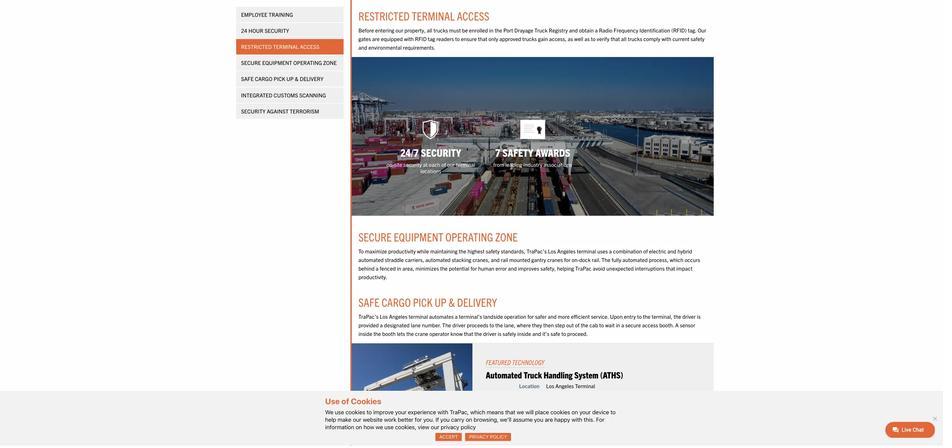 Task type: describe. For each thing, give the bounding box(es) containing it.
registry
[[610, 30, 631, 37]]

0 vertical spatial all
[[474, 30, 480, 37]]

verify
[[663, 39, 677, 47]]

1 vertical spatial for
[[523, 295, 530, 302]]

maximize
[[406, 276, 430, 283]]

requirements.
[[448, 49, 484, 56]]

in inside the to maximize productivity while maintaining the highest safety standards, trapac's los angeles terminal uses a combination of electric and hybrid automated straddle carriers, automated stacking cranes, and rail mounted gantry cranes for on-dock rail. the fully automated process, which occurs behind a fenced in area, minimizes the potential for human error and improves safety, helping trapac avoid unexpected interruptions that impact productivity.
[[441, 295, 446, 302]]

0 vertical spatial secure
[[268, 66, 290, 74]]

our inside "24/7 security on-site security at each of our terminal locations"
[[497, 179, 505, 187]]

behind
[[398, 295, 416, 302]]

in inside before entering our property, all trucks must be enrolled in the port drayage truck registry and obtain a radio frequency identification (rfid) tag. our gates are equipped with rfid tag readers to ensure that only approved trucks gain access, as well as to verify that all trucks comply with current safety and environmental requirements.
[[544, 30, 548, 37]]

interruptions
[[706, 295, 739, 302]]

stacking
[[502, 285, 524, 293]]

1 vertical spatial equipment
[[438, 255, 493, 271]]

2 horizontal spatial trucks
[[698, 39, 714, 47]]

the down landside
[[551, 358, 559, 366]]

process,
[[721, 285, 743, 293]]

designated inside the driver is directed to pull into a designated lane, where they step out of the cab to wait in a secure access booth while th
[[696, 439, 724, 446]]

of inside the to maximize productivity while maintaining the highest safety standards, trapac's los angeles terminal uses a combination of electric and hybrid automated straddle carriers, automated stacking cranes, and rail mounted gantry cranes for on-dock rail. the fully automated process, which occurs behind a fenced in area, minimizes the potential for human error and improves safety, helping trapac avoid unexpected interruptions that impact productivity.
[[715, 276, 720, 283]]

it's
[[603, 367, 611, 375]]

improves
[[576, 295, 599, 302]]

avoid
[[659, 295, 672, 302]]

equipment inside secure equipment operating zone link
[[291, 66, 325, 74]]

site
[[438, 179, 447, 187]]

integrated customs scanning
[[268, 102, 362, 109]]

truck inside featured technology automated truck handling system (aths)
[[582, 411, 602, 423]]

comply
[[715, 39, 734, 47]]

standards,
[[557, 276, 584, 283]]

crane
[[461, 367, 476, 375]]

angeles inside the to maximize productivity while maintaining the highest safety standards, trapac's los angeles terminal uses a combination of electric and hybrid automated straddle carriers, automated stacking cranes, and rail mounted gantry cranes for on-dock rail. the fully automated process, which occurs behind a fenced in area, minimizes the potential for human error and improves safety, helping trapac avoid unexpected interruptions that impact productivity.
[[619, 276, 640, 283]]

a inside before entering our property, all trucks must be enrolled in the port drayage truck registry and obtain a radio frequency identification (rfid) tag. our gates are equipped with rfid tag readers to ensure that only approved trucks gain access, as well as to verify that all trucks comply with current safety and environmental requirements.
[[661, 30, 664, 37]]

each
[[477, 179, 489, 187]]

0 vertical spatial is
[[775, 348, 779, 356]]

1 horizontal spatial up
[[483, 328, 496, 344]]

(aths)
[[667, 411, 693, 423]]

terminal inside restricted terminal access link
[[303, 48, 332, 56]]

handling
[[604, 411, 636, 423]]

0 vertical spatial pick
[[304, 84, 317, 92]]

leading
[[562, 179, 580, 187]]

0 vertical spatial terminal
[[458, 10, 505, 26]]

lane, inside the driver is directed to pull into a designated lane, where they step out of the cab to wait in a secure access booth while th
[[725, 439, 738, 446]]

the inside the to maximize productivity while maintaining the highest safety standards, trapac's los angeles terminal uses a combination of electric and hybrid automated straddle carriers, automated stacking cranes, and rail mounted gantry cranes for on-dock rail. the fully automated process, which occurs behind a fenced in area, minimizes the potential for human error and improves safety, helping trapac avoid unexpected interruptions that impact productivity.
[[669, 285, 678, 293]]

1 vertical spatial all
[[690, 39, 696, 47]]

1 vertical spatial operating
[[495, 255, 548, 271]]

1 as from the left
[[631, 39, 637, 47]]

cranes,
[[525, 285, 544, 293]]

wait inside the driver is directed to pull into a designated lane, where they step out of the cab to wait in a secure access booth while th
[[663, 446, 673, 447]]

approved
[[555, 39, 579, 47]]

employee
[[268, 12, 297, 20]]

security against terrorism link
[[262, 115, 382, 132]]

the inside before entering our property, all trucks must be enrolled in the port drayage truck registry and obtain a radio frequency identification (rfid) tag. our gates are equipped with rfid tag readers to ensure that only approved trucks gain access, as well as to verify that all trucks comply with current safety and environmental requirements.
[[550, 30, 558, 37]]

security against terrorism
[[268, 120, 355, 127]]

rail.
[[658, 285, 667, 293]]

1 vertical spatial safe
[[398, 328, 422, 344]]

to
[[398, 276, 404, 283]]

1 horizontal spatial restricted
[[398, 10, 455, 26]]

a right uses
[[677, 276, 680, 283]]

0 vertical spatial restricted terminal access
[[398, 10, 544, 26]]

scanning
[[333, 102, 362, 109]]

then
[[604, 358, 615, 366]]

1 horizontal spatial secure equipment operating zone
[[398, 255, 575, 271]]

radio
[[666, 30, 681, 37]]

at
[[470, 179, 475, 187]]

for inside trapac's los angeles terminal automates a terminal's landside operation for safer and more efficient service. upon entry to the terminal, the driver is provided a designated lane number. the driver proceeds to the lane, where they then step out of the cab to wait in a secure access booth. a sensor inside the booth lets the crane operator know that the driver is safely inside and it's safe to proceed.
[[586, 348, 593, 356]]

obtain
[[644, 30, 660, 37]]

the right lets
[[452, 367, 460, 375]]

terminal's
[[510, 348, 536, 356]]

productivity.
[[398, 304, 430, 312]]

driver up sensor
[[758, 348, 773, 356]]

a left terminal's
[[506, 348, 509, 356]]

they inside trapac's los angeles terminal automates a terminal's landside operation for safer and more efficient service. upon entry to the terminal, the driver is provided a designated lane number. the driver proceeds to the lane, where they then step out of the cab to wait in a secure access booth. a sensor inside the booth lets the crane operator know that the driver is safely inside and it's safe to proceed.
[[591, 358, 602, 366]]

booth inside trapac's los angeles terminal automates a terminal's landside operation for safer and more efficient service. upon entry to the terminal, the driver is provided a designated lane number. the driver proceeds to the lane, where they then step out of the cab to wait in a secure access booth. a sensor inside the booth lets the crane operator know that the driver is safely inside and it's safe to proceed.
[[425, 367, 440, 375]]

training
[[299, 12, 326, 20]]

24 hour security link
[[262, 25, 382, 43]]

fully
[[680, 285, 690, 293]]

the inside the driver is directed to pull into a designated lane, where they step out of the cab to wait in a secure access booth while th
[[636, 446, 644, 447]]

service.
[[657, 348, 677, 356]]

the left terminal,
[[715, 348, 723, 356]]

1 horizontal spatial pick
[[459, 328, 481, 344]]

0 horizontal spatial trucks
[[482, 30, 498, 37]]

trapac
[[639, 295, 657, 302]]

a up productivity.
[[418, 295, 421, 302]]

know
[[501, 367, 514, 375]]

step inside trapac's los angeles terminal automates a terminal's landside operation for safer and more efficient service. upon entry to the terminal, the driver is provided a designated lane number. the driver proceeds to the lane, where they then step out of the cab to wait in a secure access booth. a sensor inside the booth lets the crane operator know that the driver is safely inside and it's safe to proceed.
[[617, 358, 628, 366]]

drayage
[[572, 30, 593, 37]]

0 vertical spatial safe
[[268, 84, 282, 92]]

are
[[414, 39, 422, 47]]

provided
[[398, 358, 421, 366]]

0 horizontal spatial zone
[[359, 66, 374, 74]]

mounted
[[566, 285, 589, 293]]

the down proceeds
[[527, 367, 536, 375]]

7
[[550, 162, 556, 177]]

the driver is directed to pull into a designated lane, where they step out of the cab to wait in a secure access booth while th
[[607, 439, 768, 447]]

equipped
[[423, 39, 448, 47]]

and up well
[[632, 30, 642, 37]]

security inside "24/7 security on-site security at each of our terminal locations"
[[468, 162, 513, 177]]

used
[[586, 439, 600, 446]]

that down "enrolled"
[[531, 39, 542, 47]]

automated
[[540, 411, 580, 423]]

more
[[620, 348, 633, 356]]

safely
[[559, 367, 574, 375]]

0 horizontal spatial delivery
[[333, 84, 359, 92]]

of inside "24/7 security on-site security at each of our terminal locations"
[[491, 179, 496, 187]]

combination
[[681, 276, 714, 283]]

technology
[[569, 399, 605, 408]]

tag.
[[765, 30, 774, 37]]

driver up know
[[503, 358, 517, 366]]

truck inside before entering our property, all trucks must be enrolled in the port drayage truck registry and obtain a radio frequency identification (rfid) tag. our gates are equipped with rfid tag readers to ensure that only approved trucks gain access, as well as to verify that all trucks comply with current safety and environmental requirements.
[[594, 30, 609, 37]]

terminal,
[[724, 348, 747, 356]]

that inside the to maximize productivity while maintaining the highest safety standards, trapac's los angeles terminal uses a combination of electric and hybrid automated straddle carriers, automated stacking cranes, and rail mounted gantry cranes for on-dock rail. the fully automated process, which occurs behind a fenced in area, minimizes the potential for human error and improves safety, helping trapac avoid unexpected interruptions that impact productivity.
[[740, 295, 750, 302]]

driver inside the driver is directed to pull into a designated lane, where they step out of the cab to wait in a secure access booth while th
[[618, 439, 633, 446]]

safety,
[[601, 295, 618, 302]]

0 vertical spatial up
[[318, 84, 326, 92]]

safe
[[612, 367, 623, 375]]

1 vertical spatial safe cargo pick up & delivery
[[398, 328, 552, 344]]

1 horizontal spatial trucks
[[581, 39, 597, 47]]

cargo inside the safe cargo pick up & delivery link
[[283, 84, 303, 92]]

24/7
[[445, 162, 465, 177]]

lets
[[441, 367, 450, 375]]

efficient
[[635, 348, 655, 356]]

which
[[744, 285, 760, 293]]

1 vertical spatial security
[[268, 120, 295, 127]]

entering
[[417, 30, 438, 37]]

security
[[448, 179, 469, 187]]

1 vertical spatial restricted
[[268, 48, 302, 56]]

proceed.
[[630, 367, 653, 375]]

industry
[[582, 179, 603, 187]]

cab inside the driver is directed to pull into a designated lane, where they step out of the cab to wait in a secure access booth while th
[[645, 446, 655, 447]]

on- inside "24/7 security on-site security at each of our terminal locations"
[[429, 179, 438, 187]]

before
[[398, 30, 416, 37]]

sensor
[[756, 358, 773, 366]]

gantry
[[591, 285, 607, 293]]

safe cargo pick up & delivery link
[[262, 79, 382, 96]]

number.
[[469, 358, 490, 366]]

property,
[[450, 30, 473, 37]]

1 vertical spatial &
[[499, 328, 506, 344]]

must
[[499, 30, 512, 37]]

1 vertical spatial restricted terminal access
[[268, 48, 355, 56]]

and up then
[[609, 348, 619, 356]]

safety inside before entering our property, all trucks must be enrolled in the port drayage truck registry and obtain a radio frequency identification (rfid) tag. our gates are equipped with rfid tag readers to ensure that only approved trucks gain access, as well as to verify that all trucks comply with current safety and environmental requirements.
[[768, 39, 783, 47]]

1 horizontal spatial cargo
[[424, 328, 457, 344]]

minimizes
[[462, 295, 488, 302]]

0 horizontal spatial secure equipment operating zone
[[268, 66, 374, 74]]

port
[[559, 30, 570, 37]]

2 horizontal spatial for
[[627, 285, 634, 293]]

2 as from the left
[[650, 39, 655, 47]]

0 vertical spatial operating
[[326, 66, 358, 74]]

1 with from the left
[[449, 39, 460, 47]]

operation
[[560, 348, 585, 356]]

where inside trapac's los angeles terminal automates a terminal's landside operation for safer and more efficient service. upon entry to the terminal, the driver is provided a designated lane number. the driver proceeds to the lane, where they then step out of the cab to wait in a secure access booth. a sensor inside the booth lets the crane operator know that the driver is safely inside and it's safe to proceed.
[[574, 358, 590, 366]]

gates
[[398, 39, 412, 47]]

the inside the driver is directed to pull into a designated lane, where they step out of the cab to wait in a secure access booth while th
[[607, 439, 617, 446]]

driver down proceeds
[[537, 367, 552, 375]]

cranes
[[608, 285, 626, 293]]



Task type: vqa. For each thing, say whether or not it's contained in the screenshot.
in within The driver is directed to pull into a designated lane, where they step out of the cab to wait in a secure access booth while th
yes



Task type: locate. For each thing, give the bounding box(es) containing it.
environmental
[[410, 49, 446, 56]]

terminal inside the to maximize productivity while maintaining the highest safety standards, trapac's los angeles terminal uses a combination of electric and hybrid automated straddle carriers, automated stacking cranes, and rail mounted gantry cranes for on-dock rail. the fully automated process, which occurs behind a fenced in area, minimizes the potential for human error and improves safety, helping trapac avoid unexpected interruptions that impact productivity.
[[641, 276, 662, 283]]

step right used
[[607, 446, 618, 447]]

1 vertical spatial where
[[739, 439, 755, 446]]

2 with from the left
[[735, 39, 746, 47]]

1 vertical spatial secure equipment operating zone
[[398, 255, 575, 271]]

1 vertical spatial booth
[[723, 446, 738, 447]]

of left directed
[[629, 446, 634, 447]]

pick
[[304, 84, 317, 92], [459, 328, 481, 344]]

safety down our
[[768, 39, 783, 47]]

trucks down frequency in the right of the page
[[698, 39, 714, 47]]

restricted terminal access up property,
[[398, 10, 544, 26]]

into
[[680, 439, 690, 446]]

0 vertical spatial access
[[714, 358, 731, 366]]

for left safer
[[586, 348, 593, 356]]

occurs
[[761, 285, 778, 293]]

in inside trapac's los angeles terminal automates a terminal's landside operation for safer and more efficient service. upon entry to the terminal, the driver is provided a designated lane number. the driver proceeds to the lane, where they then step out of the cab to wait in a secure access booth. a sensor inside the booth lets the crane operator know that the driver is safely inside and it's safe to proceed.
[[684, 358, 689, 366]]

and right error on the bottom of the page
[[565, 295, 574, 302]]

(rfid)
[[746, 30, 763, 37]]

our inside before entering our property, all trucks must be enrolled in the port drayage truck registry and obtain a radio frequency identification (rfid) tag. our gates are equipped with rfid tag readers to ensure that only approved trucks gain access, as well as to verify that all trucks comply with current safety and environmental requirements.
[[440, 30, 448, 37]]

2 inside from the left
[[575, 367, 590, 375]]

0 horizontal spatial trapac's
[[398, 348, 421, 356]]

and left rail
[[546, 285, 555, 293]]

the down automates
[[492, 358, 501, 366]]

secure equipment operating zone up maintaining in the right of the page
[[398, 255, 575, 271]]

1 horizontal spatial they
[[756, 439, 768, 446]]

secure down hour
[[268, 66, 290, 74]]

carriers,
[[450, 285, 471, 293]]

enrolled
[[521, 30, 542, 37]]

1 horizontal spatial access
[[508, 10, 544, 26]]

where inside the driver is directed to pull into a designated lane, where they step out of the cab to wait in a secure access booth while th
[[739, 439, 755, 446]]

pick up integrated customs scanning
[[304, 84, 317, 92]]

current
[[747, 39, 766, 47]]

of right each
[[491, 179, 496, 187]]

as
[[631, 39, 637, 47], [650, 39, 655, 47]]

proceeds
[[519, 358, 543, 366]]

trapac's inside the to maximize productivity while maintaining the highest safety standards, trapac's los angeles terminal uses a combination of electric and hybrid automated straddle carriers, automated stacking cranes, and rail mounted gantry cranes for on-dock rail. the fully automated process, which occurs behind a fenced in area, minimizes the potential for human error and improves safety, helping trapac avoid unexpected interruptions that impact productivity.
[[585, 276, 608, 283]]

our up equipped
[[440, 30, 448, 37]]

2 vertical spatial for
[[586, 348, 593, 356]]

our right each
[[497, 179, 505, 187]]

0 vertical spatial for
[[627, 285, 634, 293]]

1 horizontal spatial designated
[[696, 439, 724, 446]]

the up a
[[749, 348, 757, 356]]

0 horizontal spatial our
[[440, 30, 448, 37]]

1 horizontal spatial delivery
[[508, 328, 552, 344]]

featured
[[540, 399, 568, 408]]

1 vertical spatial secure
[[398, 255, 435, 271]]

step down more
[[617, 358, 628, 366]]

1 automated from the left
[[398, 285, 426, 293]]

1 horizontal spatial safe
[[398, 328, 422, 344]]

0 vertical spatial &
[[328, 84, 332, 92]]

a right the pull
[[681, 446, 684, 447]]

wait
[[673, 358, 683, 366], [663, 446, 673, 447]]

that
[[531, 39, 542, 47], [679, 39, 689, 47], [740, 295, 750, 302], [516, 367, 526, 375]]

maintaining
[[478, 276, 508, 283]]

cab left the pull
[[645, 446, 655, 447]]

lane,
[[560, 358, 573, 366], [725, 439, 738, 446]]

of
[[491, 179, 496, 187], [715, 276, 720, 283], [639, 358, 644, 366], [629, 446, 634, 447]]

wait down upon
[[673, 358, 683, 366]]

booth inside the driver is directed to pull into a designated lane, where they step out of the cab to wait in a secure access booth while th
[[723, 446, 738, 447]]

24
[[268, 30, 275, 38]]

security down training
[[294, 30, 321, 38]]

0 horizontal spatial restricted
[[268, 48, 302, 56]]

equipment down restricted terminal access link
[[291, 66, 325, 74]]

they inside the driver is directed to pull into a designated lane, where they step out of the cab to wait in a secure access booth while th
[[756, 439, 768, 446]]

inside down provided
[[398, 367, 414, 375]]

designated up lets
[[427, 358, 455, 366]]

potential
[[499, 295, 522, 302]]

trucks down drayage
[[581, 39, 597, 47]]

1 vertical spatial delivery
[[508, 328, 552, 344]]

delivery up terminal's
[[508, 328, 552, 344]]

of left electric at the bottom right of page
[[715, 276, 720, 283]]

out left directed
[[619, 446, 628, 447]]

secure equipment operating zone down restricted terminal access link
[[268, 66, 374, 74]]

los inside trapac's los angeles terminal automates a terminal's landside operation for safer and more efficient service. upon entry to the terminal, the driver is provided a designated lane number. the driver proceeds to the lane, where they then step out of the cab to wait in a secure access booth. a sensor inside the booth lets the crane operator know that the driver is safely inside and it's safe to proceed.
[[422, 348, 431, 356]]

0 vertical spatial safe cargo pick up & delivery
[[268, 84, 359, 92]]

7 safety awards from leading industry associations
[[548, 162, 636, 187]]

our
[[440, 30, 448, 37], [497, 179, 505, 187]]

3 automated from the left
[[692, 285, 720, 293]]

1 vertical spatial cab
[[645, 446, 655, 447]]

on- left security
[[429, 179, 438, 187]]

out down more
[[629, 358, 638, 366]]

0 vertical spatial trapac's
[[585, 276, 608, 283]]

secure
[[268, 66, 290, 74], [398, 255, 435, 271]]

0 vertical spatial on-
[[429, 179, 438, 187]]

lane, inside trapac's los angeles terminal automates a terminal's landside operation for safer and more efficient service. upon entry to the terminal, the driver is provided a designated lane number. the driver proceeds to the lane, where they then step out of the cab to wait in a secure access booth. a sensor inside the booth lets the crane operator know that the driver is safely inside and it's safe to proceed.
[[560, 358, 573, 366]]

the up the 'stacking'
[[510, 276, 518, 283]]

safety up cranes,
[[540, 276, 555, 283]]

as left well
[[631, 39, 637, 47]]

terminal
[[458, 10, 505, 26], [303, 48, 332, 56]]

automated down maintaining in the right of the page
[[473, 285, 501, 293]]

inside right safely
[[575, 367, 590, 375]]

that right verify
[[679, 39, 689, 47]]

1 horizontal spatial terminal
[[507, 179, 528, 187]]

automated down "combination"
[[692, 285, 720, 293]]

0 horizontal spatial out
[[619, 446, 628, 447]]

0 vertical spatial where
[[574, 358, 590, 366]]

pull
[[669, 439, 679, 446]]

0 vertical spatial out
[[629, 358, 638, 366]]

0 vertical spatial secure
[[695, 358, 712, 366]]

safe cargo pick up & delivery up integrated customs scanning
[[268, 84, 359, 92]]

& up automates
[[499, 328, 506, 344]]

1 horizontal spatial all
[[690, 39, 696, 47]]

only
[[543, 39, 554, 47]]

up up automates
[[483, 328, 496, 344]]

while inside the driver is directed to pull into a designated lane, where they step out of the cab to wait in a secure access booth while th
[[739, 446, 753, 447]]

0 horizontal spatial for
[[523, 295, 530, 302]]

hour
[[276, 30, 293, 38]]

readers
[[485, 39, 505, 47]]

frequency
[[682, 30, 709, 37]]

angeles up the cranes
[[619, 276, 640, 283]]

1 vertical spatial wait
[[663, 446, 673, 447]]

pick up automates
[[459, 328, 481, 344]]

0 horizontal spatial cab
[[645, 446, 655, 447]]

how it's used
[[563, 439, 600, 446]]

access right into
[[704, 446, 722, 447]]

operator
[[477, 367, 499, 375]]

that inside trapac's los angeles terminal automates a terminal's landside operation for safer and more efficient service. upon entry to the terminal, the driver is provided a designated lane number. the driver proceeds to the lane, where they then step out of the cab to wait in a secure access booth. a sensor inside the booth lets the crane operator know that the driver is safely inside and it's safe to proceed.
[[516, 367, 526, 375]]

in left into
[[675, 446, 679, 447]]

wait inside trapac's los angeles terminal automates a terminal's landside operation for safer and more efficient service. upon entry to the terminal, the driver is provided a designated lane number. the driver proceeds to the lane, where they then step out of the cab to wait in a secure access booth. a sensor inside the booth lets the crane operator know that the driver is safely inside and it's safe to proceed.
[[673, 358, 683, 366]]

0 horizontal spatial is
[[553, 367, 557, 375]]

1 horizontal spatial terminal
[[458, 10, 505, 26]]

trapac's los angeles terminal automates a terminal's landside operation for safer and more efficient service. upon entry to the terminal, the driver is provided a designated lane number. the driver proceeds to the lane, where they then step out of the cab to wait in a secure access booth. a sensor inside the booth lets the crane operator know that the driver is safely inside and it's safe to proceed.
[[398, 348, 779, 375]]

of inside trapac's los angeles terminal automates a terminal's landside operation for safer and more efficient service. upon entry to the terminal, the driver is provided a designated lane number. the driver proceeds to the lane, where they then step out of the cab to wait in a secure access booth. a sensor inside the booth lets the crane operator know that the driver is safely inside and it's safe to proceed.
[[639, 358, 644, 366]]

0 vertical spatial los
[[609, 276, 618, 283]]

in inside the driver is directed to pull into a designated lane, where they step out of the cab to wait in a secure access booth while th
[[675, 446, 679, 447]]

operating
[[326, 66, 358, 74], [495, 255, 548, 271]]

terminal inside trapac's los angeles terminal automates a terminal's landside operation for safer and more efficient service. upon entry to the terminal, the driver is provided a designated lane number. the driver proceeds to the lane, where they then step out of the cab to wait in a secure access booth. a sensor inside the booth lets the crane operator know that the driver is safely inside and it's safe to proceed.
[[454, 348, 476, 356]]

restricted down hour
[[268, 48, 302, 56]]

the down uses
[[669, 285, 678, 293]]

1 horizontal spatial for
[[586, 348, 593, 356]]

2 horizontal spatial is
[[775, 348, 779, 356]]

secure up maximize
[[398, 255, 435, 271]]

step inside the driver is directed to pull into a designated lane, where they step out of the cab to wait in a secure access booth while th
[[607, 446, 618, 447]]

0 horizontal spatial as
[[631, 39, 637, 47]]

1 vertical spatial pick
[[459, 328, 481, 344]]

0 vertical spatial cab
[[655, 358, 665, 366]]

featured technology automated truck handling system (aths)
[[540, 399, 693, 423]]

the left port
[[550, 30, 558, 37]]

1 vertical spatial truck
[[582, 411, 602, 423]]

0 horizontal spatial up
[[318, 84, 326, 92]]

a down upon
[[691, 358, 694, 366]]

to
[[506, 39, 511, 47], [657, 39, 662, 47], [708, 348, 713, 356], [544, 358, 549, 366], [666, 358, 671, 366], [624, 367, 629, 375], [663, 439, 668, 446], [656, 446, 661, 447]]

a left radio on the right top of the page
[[661, 30, 664, 37]]

1 horizontal spatial our
[[497, 179, 505, 187]]

out inside the driver is directed to pull into a designated lane, where they step out of the cab to wait in a secure access booth while th
[[619, 446, 628, 447]]

designated
[[427, 358, 455, 366], [696, 439, 724, 446]]

los inside the to maximize productivity while maintaining the highest safety standards, trapac's los angeles terminal uses a combination of electric and hybrid automated straddle carriers, automated stacking cranes, and rail mounted gantry cranes for on-dock rail. the fully automated process, which occurs behind a fenced in area, minimizes the potential for human error and improves safety, helping trapac avoid unexpected interruptions that impact productivity.
[[609, 276, 618, 283]]

the right used
[[607, 439, 617, 446]]

access inside trapac's los angeles terminal automates a terminal's landside operation for safer and more efficient service. upon entry to the terminal, the driver is provided a designated lane number. the driver proceeds to the lane, where they then step out of the cab to wait in a secure access booth. a sensor inside the booth lets the crane operator know that the driver is safely inside and it's safe to proceed.
[[714, 358, 731, 366]]

1 inside from the left
[[398, 367, 414, 375]]

1 vertical spatial cargo
[[424, 328, 457, 344]]

human
[[531, 295, 549, 302]]

1 vertical spatial secure
[[685, 446, 702, 447]]

0 vertical spatial step
[[617, 358, 628, 366]]

cargo up lets
[[424, 328, 457, 344]]

the down provided
[[415, 367, 423, 375]]

a right into
[[691, 439, 694, 446]]

trucks
[[482, 30, 498, 37], [581, 39, 597, 47], [698, 39, 714, 47]]

safer
[[595, 348, 607, 356]]

the left potential
[[489, 295, 497, 302]]

in down upon
[[684, 358, 689, 366]]

with down identification
[[735, 39, 746, 47]]

up down secure equipment operating zone link
[[318, 84, 326, 92]]

uses
[[664, 276, 676, 283]]

& inside the safe cargo pick up & delivery link
[[328, 84, 332, 92]]

1 vertical spatial while
[[739, 446, 753, 447]]

and left the it's
[[592, 367, 601, 375]]

the inside trapac's los angeles terminal automates a terminal's landside operation for safer and more efficient service. upon entry to the terminal, the driver is provided a designated lane number. the driver proceeds to the lane, where they then step out of the cab to wait in a secure access booth. a sensor inside the booth lets the crane operator know that the driver is safely inside and it's safe to proceed.
[[492, 358, 501, 366]]

access inside the driver is directed to pull into a designated lane, where they step out of the cab to wait in a secure access booth while th
[[704, 446, 722, 447]]

restricted up entering
[[398, 10, 455, 26]]

trucks up readers
[[482, 30, 498, 37]]

locations
[[467, 186, 490, 194]]

1 horizontal spatial &
[[499, 328, 506, 344]]

automated
[[398, 285, 426, 293], [473, 285, 501, 293], [692, 285, 720, 293]]

safety inside the to maximize productivity while maintaining the highest safety standards, trapac's los angeles terminal uses a combination of electric and hybrid automated straddle carriers, automated stacking cranes, and rail mounted gantry cranes for on-dock rail. the fully automated process, which occurs behind a fenced in area, minimizes the potential for human error and improves safety, helping trapac avoid unexpected interruptions that impact productivity.
[[540, 276, 555, 283]]

0 horizontal spatial all
[[474, 30, 480, 37]]

fenced
[[422, 295, 440, 302]]

equipment up productivity
[[438, 255, 493, 271]]

0 vertical spatial zone
[[359, 66, 374, 74]]

access
[[714, 358, 731, 366], [704, 446, 722, 447]]

all up tag
[[474, 30, 480, 37]]

the down the "efficient"
[[645, 358, 654, 366]]

access inside restricted terminal access link
[[333, 48, 355, 56]]

our
[[775, 30, 785, 37]]

1 vertical spatial is
[[553, 367, 557, 375]]

area,
[[447, 295, 460, 302]]

of up proceed.
[[639, 358, 644, 366]]

1 horizontal spatial with
[[735, 39, 746, 47]]

0 horizontal spatial where
[[574, 358, 590, 366]]

a right provided
[[422, 358, 425, 366]]

secure inside the driver is directed to pull into a designated lane, where they step out of the cab to wait in a secure access booth while th
[[685, 446, 702, 447]]

integrated customs scanning link
[[262, 97, 382, 114]]

all down frequency in the right of the page
[[690, 39, 696, 47]]

access,
[[610, 39, 630, 47]]

1 horizontal spatial booth
[[723, 446, 738, 447]]

in left area,
[[441, 295, 446, 302]]

how
[[563, 439, 575, 446]]

0 vertical spatial they
[[591, 358, 602, 366]]

that right know
[[516, 367, 526, 375]]

angeles inside trapac's los angeles terminal automates a terminal's landside operation for safer and more efficient service. upon entry to the terminal, the driver is provided a designated lane number. the driver proceeds to the lane, where they then step out of the cab to wait in a secure access booth. a sensor inside the booth lets the crane operator know that the driver is safely inside and it's safe to proceed.
[[432, 348, 453, 356]]

2 automated from the left
[[473, 285, 501, 293]]

dock
[[644, 285, 656, 293]]

on-
[[429, 179, 438, 187], [635, 285, 644, 293]]

a
[[661, 30, 664, 37], [677, 276, 680, 283], [418, 295, 421, 302], [506, 348, 509, 356], [422, 358, 425, 366], [691, 358, 694, 366], [691, 439, 694, 446], [681, 446, 684, 447]]

0 horizontal spatial secure
[[268, 66, 290, 74]]

terminal inside "24/7 security on-site security at each of our terminal locations"
[[507, 179, 528, 187]]

of inside the driver is directed to pull into a designated lane, where they step out of the cab to wait in a secure access booth while th
[[629, 446, 634, 447]]

well
[[638, 39, 648, 47]]

secure
[[695, 358, 712, 366], [685, 446, 702, 447]]

0 horizontal spatial safety
[[540, 276, 555, 283]]

1 horizontal spatial operating
[[495, 255, 548, 271]]

0 vertical spatial secure equipment operating zone
[[268, 66, 374, 74]]

on- inside the to maximize productivity while maintaining the highest safety standards, trapac's los angeles terminal uses a combination of electric and hybrid automated straddle carriers, automated stacking cranes, and rail mounted gantry cranes for on-dock rail. the fully automated process, which occurs behind a fenced in area, minimizes the potential for human error and improves safety, helping trapac avoid unexpected interruptions that impact productivity.
[[635, 285, 644, 293]]

the
[[550, 30, 558, 37], [510, 276, 518, 283], [489, 295, 497, 302], [715, 348, 723, 356], [749, 348, 757, 356], [551, 358, 559, 366], [645, 358, 654, 366], [415, 367, 423, 375], [452, 367, 460, 375], [527, 367, 536, 375], [636, 446, 644, 447]]

2 horizontal spatial automated
[[692, 285, 720, 293]]

is inside the driver is directed to pull into a designated lane, where they step out of the cab to wait in a secure access booth while th
[[634, 439, 638, 446]]

restricted terminal access down 24 hour security link
[[268, 48, 355, 56]]

terminal right each
[[507, 179, 528, 187]]

a
[[750, 358, 754, 366]]

0 vertical spatial equipment
[[291, 66, 325, 74]]

1 vertical spatial los
[[422, 348, 431, 356]]

0 horizontal spatial on-
[[429, 179, 438, 187]]

highest
[[520, 276, 538, 283]]

secure down the entry
[[695, 358, 712, 366]]

access down 24 hour security link
[[333, 48, 355, 56]]

0 horizontal spatial angeles
[[432, 348, 453, 356]]

terminal up "dock" at the bottom
[[641, 276, 662, 283]]

0 horizontal spatial the
[[492, 358, 501, 366]]

impact
[[752, 295, 770, 302]]

0 horizontal spatial terminal
[[454, 348, 476, 356]]

& down secure equipment operating zone link
[[328, 84, 332, 92]]

terminal down 24 hour security link
[[303, 48, 332, 56]]

1 horizontal spatial the
[[607, 439, 617, 446]]

angeles up lets
[[432, 348, 453, 356]]

1 horizontal spatial secure
[[398, 255, 435, 271]]

1 horizontal spatial angeles
[[619, 276, 640, 283]]

and down gates
[[398, 49, 408, 56]]

cab
[[655, 358, 665, 366], [645, 446, 655, 447]]

1 horizontal spatial zone
[[550, 255, 575, 271]]

from
[[548, 179, 560, 187]]

terminal up tag
[[458, 10, 505, 26]]

that down which
[[740, 295, 750, 302]]

ensure
[[512, 39, 530, 47]]

designated inside trapac's los angeles terminal automates a terminal's landside operation for safer and more efficient service. upon entry to the terminal, the driver is provided a designated lane number. the driver proceeds to the lane, where they then step out of the cab to wait in a secure access booth. a sensor inside the booth lets the crane operator know that the driver is safely inside and it's safe to proceed.
[[427, 358, 455, 366]]

step
[[617, 358, 628, 366], [607, 446, 618, 447]]

wait left into
[[663, 446, 673, 447]]

security up each
[[468, 162, 513, 177]]

1 vertical spatial the
[[492, 358, 501, 366]]

0 vertical spatial restricted
[[398, 10, 455, 26]]

cab inside trapac's los angeles terminal automates a terminal's landside operation for safer and more efficient service. upon entry to the terminal, the driver is provided a designated lane number. the driver proceeds to the lane, where they then step out of the cab to wait in a secure access booth. a sensor inside the booth lets the crane operator know that the driver is safely inside and it's safe to proceed.
[[655, 358, 665, 366]]

0 vertical spatial truck
[[594, 30, 609, 37]]

against
[[296, 120, 321, 127]]

2 horizontal spatial the
[[669, 285, 678, 293]]

truck down the "technology"
[[582, 411, 602, 423]]

as right well
[[650, 39, 655, 47]]

0 vertical spatial security
[[294, 30, 321, 38]]

0 horizontal spatial terminal
[[303, 48, 332, 56]]

while inside the to maximize productivity while maintaining the highest safety standards, trapac's los angeles terminal uses a combination of electric and hybrid automated straddle carriers, automated stacking cranes, and rail mounted gantry cranes for on-dock rail. the fully automated process, which occurs behind a fenced in area, minimizes the potential for human error and improves safety, helping trapac avoid unexpected interruptions that impact productivity.
[[463, 276, 477, 283]]

out inside trapac's los angeles terminal automates a terminal's landside operation for safer and more efficient service. upon entry to the terminal, the driver is provided a designated lane number. the driver proceeds to the lane, where they then step out of the cab to wait in a secure access booth. a sensor inside the booth lets the crane operator know that the driver is safely inside and it's safe to proceed.
[[629, 358, 638, 366]]

0 horizontal spatial cargo
[[283, 84, 303, 92]]

before entering our property, all trucks must be enrolled in the port drayage truck registry and obtain a radio frequency identification (rfid) tag. our gates are equipped with rfid tag readers to ensure that only approved trucks gain access, as well as to verify that all trucks comply with current safety and environmental requirements.
[[398, 30, 785, 56]]

booth.
[[733, 358, 749, 366]]

inside
[[398, 367, 414, 375], [575, 367, 590, 375]]

1 vertical spatial out
[[619, 446, 628, 447]]

identification
[[711, 30, 745, 37]]

1 vertical spatial our
[[497, 179, 505, 187]]

0 horizontal spatial restricted terminal access
[[268, 48, 355, 56]]

and up which
[[742, 276, 752, 283]]

trapac's inside trapac's los angeles terminal automates a terminal's landside operation for safer and more efficient service. upon entry to the terminal, the driver is provided a designated lane number. the driver proceeds to the lane, where they then step out of the cab to wait in a secure access booth. a sensor inside the booth lets the crane operator know that the driver is safely inside and it's safe to proceed.
[[398, 348, 421, 356]]

0 vertical spatial booth
[[425, 367, 440, 375]]

customs
[[304, 102, 331, 109]]

safe up provided
[[398, 328, 422, 344]]

secure equipment operating zone
[[268, 66, 374, 74], [398, 255, 575, 271]]

in
[[544, 30, 548, 37], [441, 295, 446, 302], [684, 358, 689, 366], [675, 446, 679, 447]]

1 horizontal spatial safe cargo pick up & delivery
[[398, 328, 552, 344]]

restricted terminal access link
[[262, 43, 382, 61]]

integrated
[[268, 102, 303, 109]]

1 horizontal spatial inside
[[575, 367, 590, 375]]

terminal up lane
[[454, 348, 476, 356]]

up
[[318, 84, 326, 92], [483, 328, 496, 344]]

safety
[[558, 162, 593, 177]]

1 horizontal spatial as
[[650, 39, 655, 47]]

secure inside trapac's los angeles terminal automates a terminal's landside operation for safer and more efficient service. upon entry to the terminal, the driver is provided a designated lane number. the driver proceeds to the lane, where they then step out of the cab to wait in a secure access booth. a sensor inside the booth lets the crane operator know that the driver is safely inside and it's safe to proceed.
[[695, 358, 712, 366]]

1 vertical spatial access
[[704, 446, 722, 447]]

cargo
[[283, 84, 303, 92], [424, 328, 457, 344]]

safe cargo pick up & delivery up automates
[[398, 328, 552, 344]]

0 vertical spatial while
[[463, 276, 477, 283]]

0 vertical spatial delivery
[[333, 84, 359, 92]]

0 vertical spatial terminal
[[507, 179, 528, 187]]

0 horizontal spatial access
[[333, 48, 355, 56]]

it's
[[577, 439, 585, 446]]

delivery up scanning
[[333, 84, 359, 92]]



